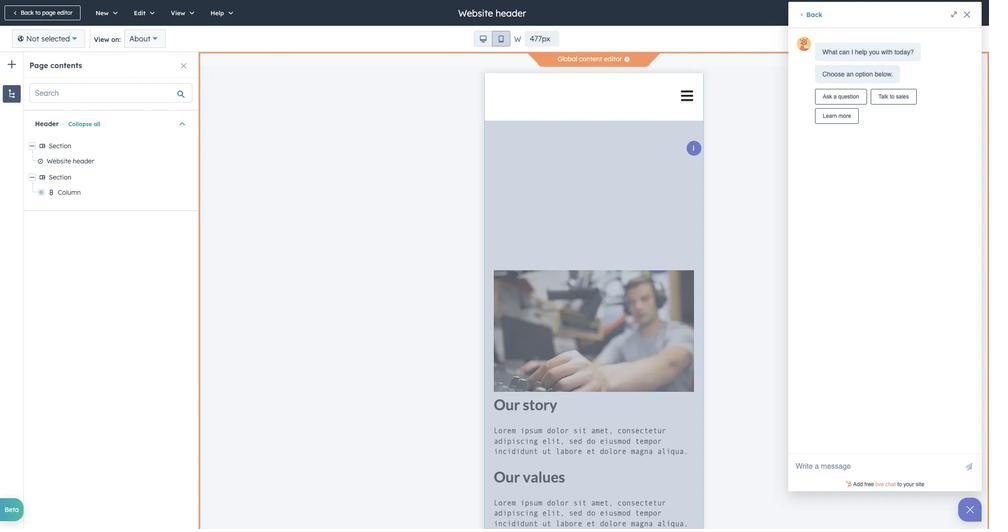 Task type: describe. For each thing, give the bounding box(es) containing it.
1 horizontal spatial header
[[496, 7, 526, 19]]

about button
[[124, 29, 166, 48]]

1 horizontal spatial website header
[[459, 7, 526, 19]]

help button
[[201, 0, 240, 26]]

content
[[579, 55, 603, 63]]

0 horizontal spatial group
[[474, 31, 511, 47]]

section for website header
[[49, 142, 71, 150]]

header inside button
[[73, 157, 94, 165]]

website header inside button
[[47, 157, 94, 165]]

header
[[35, 120, 59, 128]]

column
[[58, 188, 81, 197]]

assets
[[956, 9, 973, 16]]

page
[[29, 61, 48, 70]]

w
[[514, 35, 521, 44]]

view for view
[[171, 9, 185, 17]]

back to page editor button
[[5, 6, 80, 20]]

collapse
[[68, 120, 92, 127]]

to for publish
[[944, 9, 950, 16]]

not
[[26, 34, 39, 43]]

selected
[[41, 34, 70, 43]]

editor inside button
[[57, 9, 73, 16]]

contents
[[50, 61, 82, 70]]

column button
[[58, 187, 191, 198]]

0 vertical spatial website
[[459, 7, 493, 19]]

publish
[[924, 9, 943, 16]]

section for column
[[49, 173, 71, 181]]



Task type: vqa. For each thing, say whether or not it's contained in the screenshot.
(Nov
no



Task type: locate. For each thing, give the bounding box(es) containing it.
1 section from the top
[[49, 142, 71, 150]]

0 horizontal spatial website
[[47, 157, 71, 165]]

caret image
[[180, 119, 185, 128]]

header up w
[[496, 7, 526, 19]]

1 horizontal spatial view
[[171, 9, 185, 17]]

header up column
[[73, 157, 94, 165]]

website header up column
[[47, 157, 94, 165]]

1 vertical spatial group
[[474, 31, 511, 47]]

website
[[459, 7, 493, 19], [47, 157, 71, 165]]

collapse all
[[68, 120, 100, 127]]

None text field
[[525, 31, 560, 47]]

1 horizontal spatial website
[[459, 7, 493, 19]]

back to page editor
[[21, 9, 73, 16]]

section button up column button
[[49, 172, 192, 183]]

2 section button from the top
[[49, 172, 192, 183]]

to inside group
[[944, 9, 950, 16]]

view button
[[161, 0, 201, 26]]

1 vertical spatial header
[[73, 157, 94, 165]]

0 vertical spatial view
[[171, 9, 185, 17]]

6
[[951, 9, 954, 16]]

1 horizontal spatial group
[[916, 6, 980, 20]]

view left on: at the top of page
[[94, 35, 109, 44]]

website header button
[[47, 156, 191, 167]]

1 section button from the top
[[49, 140, 192, 152]]

1 to from the left
[[35, 9, 41, 16]]

view
[[171, 9, 185, 17], [94, 35, 109, 44]]

beta
[[5, 506, 19, 514]]

page
[[42, 9, 56, 16]]

1 vertical spatial website header
[[47, 157, 94, 165]]

page contents
[[29, 61, 82, 70]]

section
[[49, 142, 71, 150], [49, 173, 71, 181]]

view inside button
[[171, 9, 185, 17]]

0 vertical spatial website header
[[459, 7, 526, 19]]

publish to 6 assets
[[924, 9, 973, 16]]

group containing publish to
[[916, 6, 980, 20]]

1 horizontal spatial editor
[[604, 55, 622, 63]]

edit button
[[124, 0, 161, 26]]

0 vertical spatial section
[[49, 142, 71, 150]]

editor right "page"
[[57, 9, 73, 16]]

0 horizontal spatial to
[[35, 9, 41, 16]]

to right back
[[35, 9, 41, 16]]

back
[[21, 9, 34, 16]]

0 vertical spatial group
[[916, 6, 980, 20]]

to left 6
[[944, 9, 950, 16]]

about
[[130, 34, 151, 43]]

0 vertical spatial editor
[[57, 9, 73, 16]]

section button up website header button
[[49, 140, 192, 152]]

collapse all button
[[62, 115, 106, 133]]

header
[[496, 7, 526, 19], [73, 157, 94, 165]]

to
[[35, 9, 41, 16], [944, 9, 950, 16]]

1 vertical spatial website
[[47, 157, 71, 165]]

website header up w
[[459, 7, 526, 19]]

global
[[558, 55, 578, 63]]

to for back
[[35, 9, 41, 16]]

on:
[[111, 35, 121, 44]]

section button for website header
[[49, 140, 192, 152]]

view for view on:
[[94, 35, 109, 44]]

new
[[96, 9, 109, 17]]

1 vertical spatial view
[[94, 35, 109, 44]]

1 vertical spatial section
[[49, 173, 71, 181]]

section up column
[[49, 173, 71, 181]]

1 vertical spatial editor
[[604, 55, 622, 63]]

0 vertical spatial section button
[[49, 140, 192, 152]]

2 section from the top
[[49, 173, 71, 181]]

beta button
[[0, 498, 24, 521]]

to inside back to page editor button
[[35, 9, 41, 16]]

1 vertical spatial section button
[[49, 172, 192, 183]]

view right edit button
[[171, 9, 185, 17]]

0 horizontal spatial editor
[[57, 9, 73, 16]]

not selected
[[26, 34, 70, 43]]

0 horizontal spatial header
[[73, 157, 94, 165]]

0 horizontal spatial view
[[94, 35, 109, 44]]

website inside button
[[47, 157, 71, 165]]

1 horizontal spatial to
[[944, 9, 950, 16]]

editor
[[57, 9, 73, 16], [604, 55, 622, 63]]

close image
[[181, 63, 187, 69]]

website header
[[459, 7, 526, 19], [47, 157, 94, 165]]

Search text field
[[30, 84, 174, 102]]

editor right content
[[604, 55, 622, 63]]

not selected button
[[12, 29, 85, 48]]

view on:
[[94, 35, 121, 44]]

help
[[211, 9, 224, 17]]

all
[[94, 120, 100, 127]]

0 vertical spatial header
[[496, 7, 526, 19]]

global content editor
[[558, 55, 622, 63]]

new button
[[86, 0, 124, 26]]

edit
[[134, 9, 146, 17]]

section button for column
[[49, 172, 192, 183]]

section button
[[49, 140, 192, 152], [49, 172, 192, 183]]

2 to from the left
[[944, 9, 950, 16]]

section down header
[[49, 142, 71, 150]]

0 horizontal spatial website header
[[47, 157, 94, 165]]

group
[[916, 6, 980, 20], [474, 31, 511, 47]]



